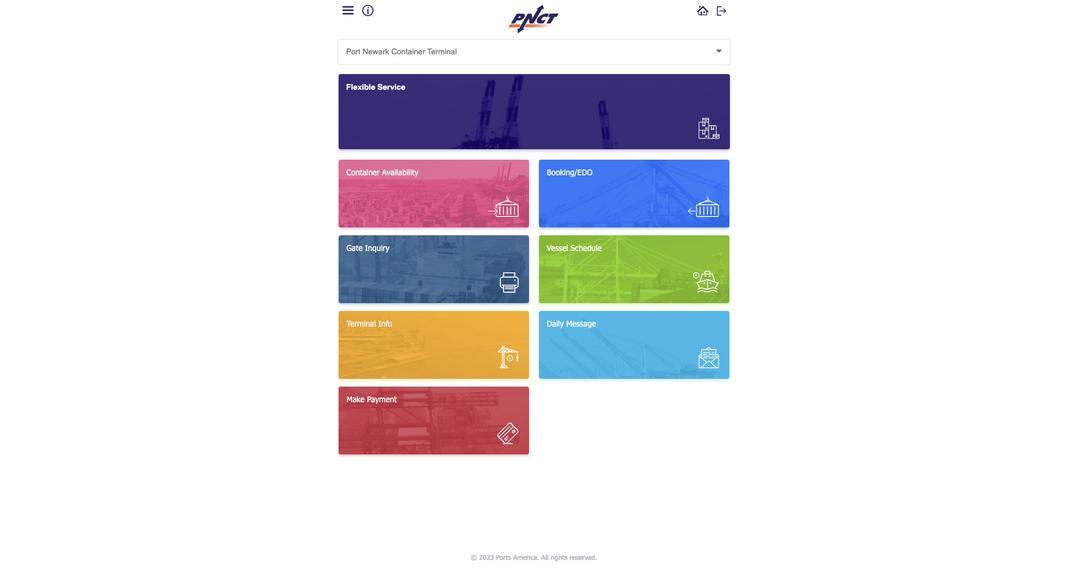 Task type: locate. For each thing, give the bounding box(es) containing it.
0 horizontal spatial container
[[347, 168, 380, 177]]

schedule
[[571, 243, 602, 253]]

info
[[378, 319, 392, 329]]

container inside banner
[[391, 47, 425, 56]]

port america logo image
[[508, 0, 560, 34]]

0 vertical spatial container
[[391, 47, 425, 56]]

© 2023 ports america. all rights reserved.
[[471, 553, 598, 561]]

main content
[[334, 69, 735, 564]]

service
[[378, 83, 406, 92]]

1 horizontal spatial container
[[391, 47, 425, 56]]

daily message link
[[539, 311, 730, 379]]

rights
[[551, 553, 568, 561]]

0 vertical spatial terminal
[[427, 47, 457, 56]]

vessel schedule link
[[539, 236, 730, 303]]

main content containing container availability
[[334, 69, 735, 564]]

container availability
[[347, 168, 419, 177]]

1 vertical spatial terminal
[[347, 319, 376, 329]]

payment
[[367, 395, 397, 404]]

flexible service
[[346, 83, 406, 92]]

© 2023 ports america. all rights reserved. footer
[[330, 551, 738, 564]]

port newark container terminal
[[346, 47, 457, 56]]

container left availability
[[347, 168, 380, 177]]

make payment link
[[339, 387, 529, 455]]

2023
[[479, 553, 494, 561]]

container
[[391, 47, 425, 56], [347, 168, 380, 177]]

1 horizontal spatial terminal
[[427, 47, 457, 56]]

daily
[[547, 319, 564, 329]]

terminal inside banner
[[427, 47, 457, 56]]

1 vertical spatial container
[[347, 168, 380, 177]]

booking/edo
[[547, 168, 593, 177]]

terminal info link
[[339, 311, 529, 379]]

terminal
[[427, 47, 457, 56], [347, 319, 376, 329]]

message
[[566, 319, 596, 329]]

container right newark
[[391, 47, 425, 56]]

inquiry
[[365, 243, 390, 253]]

flexible
[[346, 83, 375, 92]]

flexible service button
[[338, 74, 730, 150]]

gate inquiry link
[[339, 236, 529, 303]]



Task type: describe. For each thing, give the bounding box(es) containing it.
container availability link
[[339, 160, 529, 228]]

newark
[[363, 47, 389, 56]]

ports
[[496, 553, 511, 561]]

vessel schedule
[[547, 243, 602, 253]]

availability
[[382, 168, 419, 177]]

all
[[542, 553, 549, 561]]

make
[[347, 395, 365, 404]]

gate inquiry
[[347, 243, 390, 253]]

port
[[346, 47, 361, 56]]

make payment
[[347, 395, 397, 404]]

america.
[[513, 553, 539, 561]]

0 horizontal spatial terminal
[[347, 319, 376, 329]]

booking/edo link
[[539, 160, 730, 228]]

terminal info
[[347, 319, 392, 329]]

port newark container terminal banner
[[334, 0, 735, 65]]

gate
[[347, 243, 363, 253]]

©
[[471, 553, 477, 561]]

daily message
[[547, 319, 596, 329]]

reserved.
[[570, 553, 598, 561]]

vessel
[[547, 243, 568, 253]]



Task type: vqa. For each thing, say whether or not it's contained in the screenshot.
Help Menu
no



